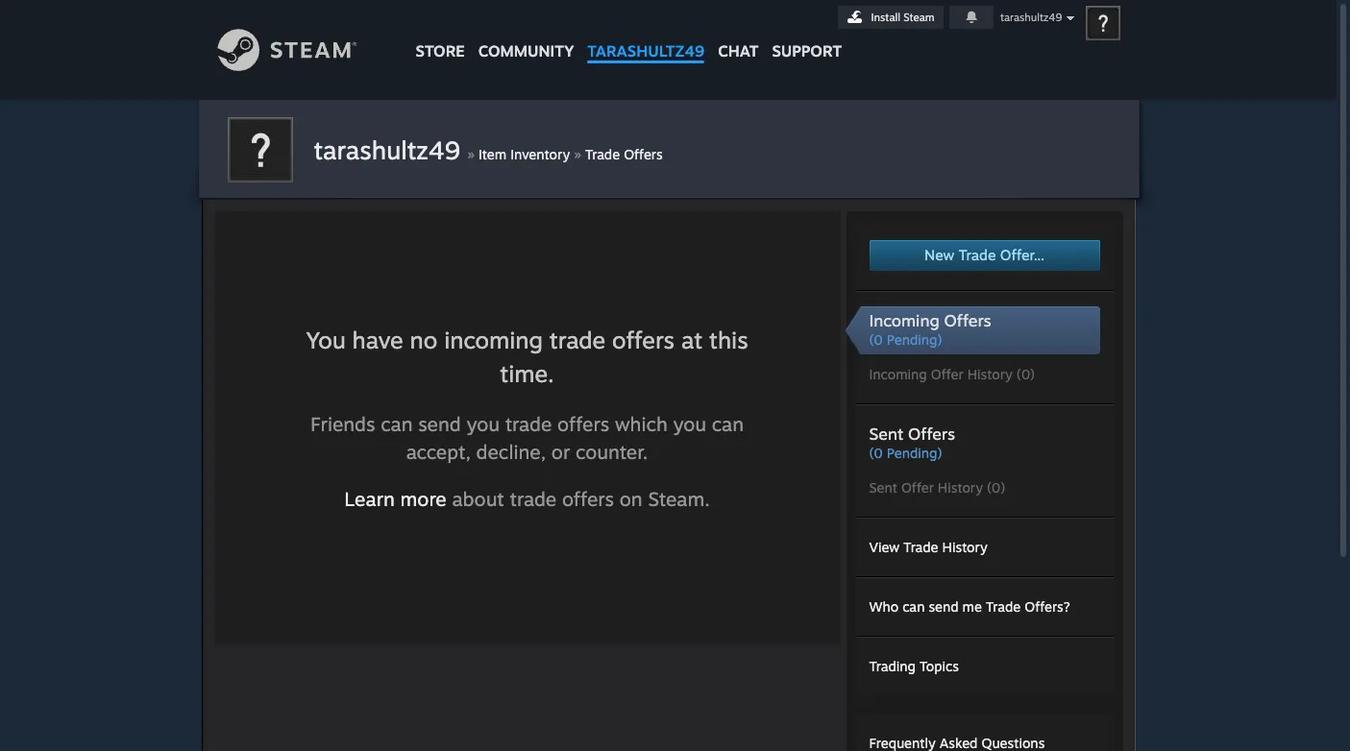 Task type: locate. For each thing, give the bounding box(es) containing it.
offers left on
[[562, 488, 614, 512]]

learn more link
[[345, 488, 447, 512]]

0 vertical spatial pending)
[[887, 332, 943, 348]]

offers inside tarashultz49 » item inventory » trade offers
[[624, 146, 663, 162]]

1 vertical spatial (0)
[[988, 480, 1006, 496]]

0 horizontal spatial you
[[467, 413, 500, 437]]

offers up or at the bottom of the page
[[558, 413, 610, 437]]

incoming down incoming offers (0 pending) at the right top
[[870, 366, 928, 383]]

sent
[[870, 424, 904, 444], [870, 480, 898, 496]]

1 (0 from the top
[[870, 332, 883, 348]]

trade up time.
[[550, 326, 606, 355]]

trading topics
[[870, 659, 960, 675]]

offers left at
[[613, 326, 675, 355]]

trade inside friends can send you trade offers which you can accept, decline, or counter.
[[505, 413, 552, 437]]

0 vertical spatial send
[[419, 413, 461, 437]]

(0) for (0 pending)
[[988, 480, 1006, 496]]

1 incoming from the top
[[870, 311, 940, 331]]

sent down sent offers (0 pending)
[[870, 480, 898, 496]]

tarashultz49 » item inventory » trade offers
[[314, 135, 663, 165]]

pending) inside incoming offers (0 pending)
[[887, 332, 943, 348]]

incoming up incoming offer history (0)
[[870, 311, 940, 331]]

item
[[479, 146, 507, 162]]

can for friends
[[381, 413, 413, 437]]

0 horizontal spatial »
[[468, 144, 475, 163]]

0 vertical spatial incoming
[[870, 311, 940, 331]]

1 vertical spatial sent
[[870, 480, 898, 496]]

0 vertical spatial history
[[968, 366, 1013, 383]]

0 vertical spatial sent
[[870, 424, 904, 444]]

offers inside the you have no incoming trade offers at this time.
[[613, 326, 675, 355]]

who can send me trade offers?
[[870, 599, 1071, 615]]

1 vertical spatial history
[[938, 480, 984, 496]]

you right 'which'
[[674, 413, 707, 437]]

offers for incoming
[[945, 311, 992, 331]]

0 vertical spatial offer
[[931, 366, 964, 383]]

can down this
[[712, 413, 744, 437]]

offers
[[613, 326, 675, 355], [558, 413, 610, 437], [562, 488, 614, 512]]

1 horizontal spatial send
[[929, 599, 959, 615]]

0 vertical spatial (0
[[870, 332, 883, 348]]

send up the accept,
[[419, 413, 461, 437]]

2 vertical spatial tarashultz49
[[314, 135, 460, 165]]

no
[[410, 326, 438, 355]]

pending) for incoming
[[887, 332, 943, 348]]

chat
[[718, 41, 759, 61]]

trade right me
[[986, 599, 1021, 615]]

(0 inside incoming offers (0 pending)
[[870, 332, 883, 348]]

1 horizontal spatial »
[[574, 144, 582, 163]]

(0)
[[1017, 366, 1036, 383], [988, 480, 1006, 496]]

install steam link
[[838, 6, 944, 29]]

history down incoming offers (0 pending) at the right top
[[968, 366, 1013, 383]]

view
[[870, 539, 900, 556]]

history down sent offers (0 pending)
[[938, 480, 984, 496]]

pending) inside sent offers (0 pending)
[[887, 445, 943, 462]]

you
[[467, 413, 500, 437], [674, 413, 707, 437]]

trade inside the you have no incoming trade offers at this time.
[[550, 326, 606, 355]]

0 horizontal spatial send
[[419, 413, 461, 437]]

2 (0 from the top
[[870, 445, 883, 462]]

offers inside friends can send you trade offers which you can accept, decline, or counter.
[[558, 413, 610, 437]]

history
[[968, 366, 1013, 383], [938, 480, 984, 496], [943, 539, 988, 556]]

incoming
[[870, 311, 940, 331], [870, 366, 928, 383]]

pending) up sent offer history (0)
[[887, 445, 943, 462]]

offer for incoming offers
[[931, 366, 964, 383]]

can
[[381, 413, 413, 437], [712, 413, 744, 437], [903, 599, 925, 615]]

1 vertical spatial offers
[[558, 413, 610, 437]]

counter.
[[576, 441, 648, 465]]

2 sent from the top
[[870, 480, 898, 496]]

incoming inside incoming offers (0 pending)
[[870, 311, 940, 331]]

»
[[468, 144, 475, 163], [574, 144, 582, 163]]

(0
[[870, 332, 883, 348], [870, 445, 883, 462]]

2 pending) from the top
[[887, 445, 943, 462]]

topics
[[920, 659, 960, 675]]

trade
[[550, 326, 606, 355], [505, 413, 552, 437], [510, 488, 557, 512]]

(0 for incoming
[[870, 332, 883, 348]]

0 vertical spatial offers
[[624, 146, 663, 162]]

send left me
[[929, 599, 959, 615]]

0 vertical spatial tarashultz49 link
[[581, 0, 712, 70]]

tarashultz49 link
[[581, 0, 712, 70], [314, 135, 468, 165]]

tarashultz49
[[1001, 11, 1063, 24], [588, 41, 705, 61], [314, 135, 460, 165]]

learn more about trade offers on steam.
[[345, 488, 710, 512]]

pending)
[[887, 332, 943, 348], [887, 445, 943, 462]]

send
[[419, 413, 461, 437], [929, 599, 959, 615]]

trade right inventory
[[585, 146, 620, 162]]

1 vertical spatial offers
[[945, 311, 992, 331]]

0 vertical spatial (0)
[[1017, 366, 1036, 383]]

have
[[352, 326, 404, 355]]

offer down sent offers (0 pending)
[[902, 480, 934, 496]]

decline,
[[477, 441, 546, 465]]

trade for incoming
[[550, 326, 606, 355]]

trade
[[585, 146, 620, 162], [959, 246, 997, 264], [904, 539, 939, 556], [986, 599, 1021, 615]]

offers inside sent offers (0 pending)
[[909, 424, 956, 444]]

this
[[710, 326, 749, 355]]

incoming for offers
[[870, 311, 940, 331]]

offer
[[931, 366, 964, 383], [902, 480, 934, 496]]

offers
[[624, 146, 663, 162], [945, 311, 992, 331], [909, 424, 956, 444]]

inventory
[[511, 146, 570, 162]]

time.
[[500, 360, 555, 389]]

install
[[872, 11, 901, 24]]

friends
[[311, 413, 376, 437]]

offer down incoming offers (0 pending) at the right top
[[931, 366, 964, 383]]

1 vertical spatial pending)
[[887, 445, 943, 462]]

trade down decline,
[[510, 488, 557, 512]]

1 pending) from the top
[[887, 332, 943, 348]]

sent for offers
[[870, 424, 904, 444]]

send for you
[[419, 413, 461, 437]]

2 vertical spatial offers
[[909, 424, 956, 444]]

history up who can send me trade offers?
[[943, 539, 988, 556]]

steam
[[904, 11, 935, 24]]

0 horizontal spatial tarashultz49 link
[[314, 135, 468, 165]]

1 vertical spatial trade
[[505, 413, 552, 437]]

2 horizontal spatial can
[[903, 599, 925, 615]]

(0 up sent offer history (0)
[[870, 445, 883, 462]]

trade up decline,
[[505, 413, 552, 437]]

offers inside incoming offers (0 pending)
[[945, 311, 992, 331]]

1 vertical spatial offer
[[902, 480, 934, 496]]

1 horizontal spatial (0)
[[1017, 366, 1036, 383]]

friends can send you trade offers which you can accept, decline, or counter.
[[311, 413, 744, 465]]

who
[[870, 599, 899, 615]]

sent up sent offer history (0)
[[870, 424, 904, 444]]

(0 inside sent offers (0 pending)
[[870, 445, 883, 462]]

offers for which
[[558, 413, 610, 437]]

1 vertical spatial (0
[[870, 445, 883, 462]]

can up the accept,
[[381, 413, 413, 437]]

sent offers (0 pending)
[[870, 424, 956, 462]]

store link
[[409, 0, 472, 70]]

sent offer history (0)
[[870, 480, 1006, 496]]

incoming offer history (0) link
[[870, 365, 1100, 385]]

new
[[925, 246, 955, 264]]

1 horizontal spatial you
[[674, 413, 707, 437]]

pending) for sent
[[887, 445, 943, 462]]

pending) up incoming offer history (0)
[[887, 332, 943, 348]]

can right who
[[903, 599, 925, 615]]

1 vertical spatial incoming
[[870, 366, 928, 383]]

offers for sent
[[909, 424, 956, 444]]

2 you from the left
[[674, 413, 707, 437]]

you up decline,
[[467, 413, 500, 437]]

0 vertical spatial offers
[[613, 326, 675, 355]]

1 sent from the top
[[870, 424, 904, 444]]

2 incoming from the top
[[870, 366, 928, 383]]

0 vertical spatial trade
[[550, 326, 606, 355]]

2 » from the left
[[574, 144, 582, 163]]

2 horizontal spatial tarashultz49
[[1001, 11, 1063, 24]]

trade offers link
[[585, 146, 663, 162]]

incoming for offer
[[870, 366, 928, 383]]

» right inventory
[[574, 144, 582, 163]]

who can send me trade offers? link
[[870, 599, 1071, 615]]

1 vertical spatial tarashultz49
[[588, 41, 705, 61]]

history for incoming offers
[[968, 366, 1013, 383]]

(0 up incoming offer history (0)
[[870, 332, 883, 348]]

trade right new
[[959, 246, 997, 264]]

0 horizontal spatial (0)
[[988, 480, 1006, 496]]

1 vertical spatial send
[[929, 599, 959, 615]]

sent inside sent offers (0 pending)
[[870, 424, 904, 444]]

0 horizontal spatial can
[[381, 413, 413, 437]]

» left item
[[468, 144, 475, 163]]

community
[[479, 41, 574, 61]]

send inside friends can send you trade offers which you can accept, decline, or counter.
[[419, 413, 461, 437]]



Task type: vqa. For each thing, say whether or not it's contained in the screenshot.
FOLLOWED PLAYERS link
no



Task type: describe. For each thing, give the bounding box(es) containing it.
store
[[416, 41, 465, 61]]

trade right view
[[904, 539, 939, 556]]

2 vertical spatial history
[[943, 539, 988, 556]]

2 vertical spatial trade
[[510, 488, 557, 512]]

send for me
[[929, 599, 959, 615]]

learn
[[345, 488, 395, 512]]

offer for (0 pending)
[[902, 480, 934, 496]]

sent for offer
[[870, 480, 898, 496]]

0 horizontal spatial tarashultz49
[[314, 135, 460, 165]]

1 » from the left
[[468, 144, 475, 163]]

new trade offer...
[[925, 246, 1045, 264]]

1 horizontal spatial can
[[712, 413, 744, 437]]

2 vertical spatial offers
[[562, 488, 614, 512]]

incoming
[[444, 326, 543, 355]]

incoming offers (0 pending)
[[870, 311, 992, 348]]

1 vertical spatial tarashultz49 link
[[314, 135, 468, 165]]

on
[[620, 488, 643, 512]]

steam.
[[648, 488, 710, 512]]

install steam
[[872, 11, 935, 24]]

0 vertical spatial tarashultz49
[[1001, 11, 1063, 24]]

at
[[682, 326, 703, 355]]

sent offer history (0) link
[[870, 479, 1100, 498]]

view trade history link
[[870, 539, 988, 556]]

more
[[401, 488, 447, 512]]

offers?
[[1025, 599, 1071, 615]]

chat link
[[712, 0, 766, 65]]

offers for at
[[613, 326, 675, 355]]

(0 for sent
[[870, 445, 883, 462]]

trading topics link
[[870, 659, 960, 675]]

trading
[[870, 659, 916, 675]]

item inventory link
[[479, 146, 570, 162]]

about
[[452, 488, 505, 512]]

1 horizontal spatial tarashultz49
[[588, 41, 705, 61]]

view trade history
[[870, 539, 988, 556]]

trade inside tarashultz49 » item inventory » trade offers
[[585, 146, 620, 162]]

offer...
[[1001, 246, 1045, 264]]

you have no incoming trade offers at this time.
[[306, 326, 749, 389]]

me
[[963, 599, 983, 615]]

history for (0 pending)
[[938, 480, 984, 496]]

or
[[552, 441, 571, 465]]

incoming offer history (0)
[[870, 366, 1036, 383]]

accept,
[[406, 441, 471, 465]]

1 horizontal spatial tarashultz49 link
[[581, 0, 712, 70]]

(0) for incoming offers
[[1017, 366, 1036, 383]]

which
[[615, 413, 668, 437]]

trade for you
[[505, 413, 552, 437]]

1 you from the left
[[467, 413, 500, 437]]

you
[[306, 326, 346, 355]]

community link
[[472, 0, 581, 70]]

support
[[773, 41, 842, 61]]

can for who
[[903, 599, 925, 615]]

support link
[[766, 0, 849, 65]]



